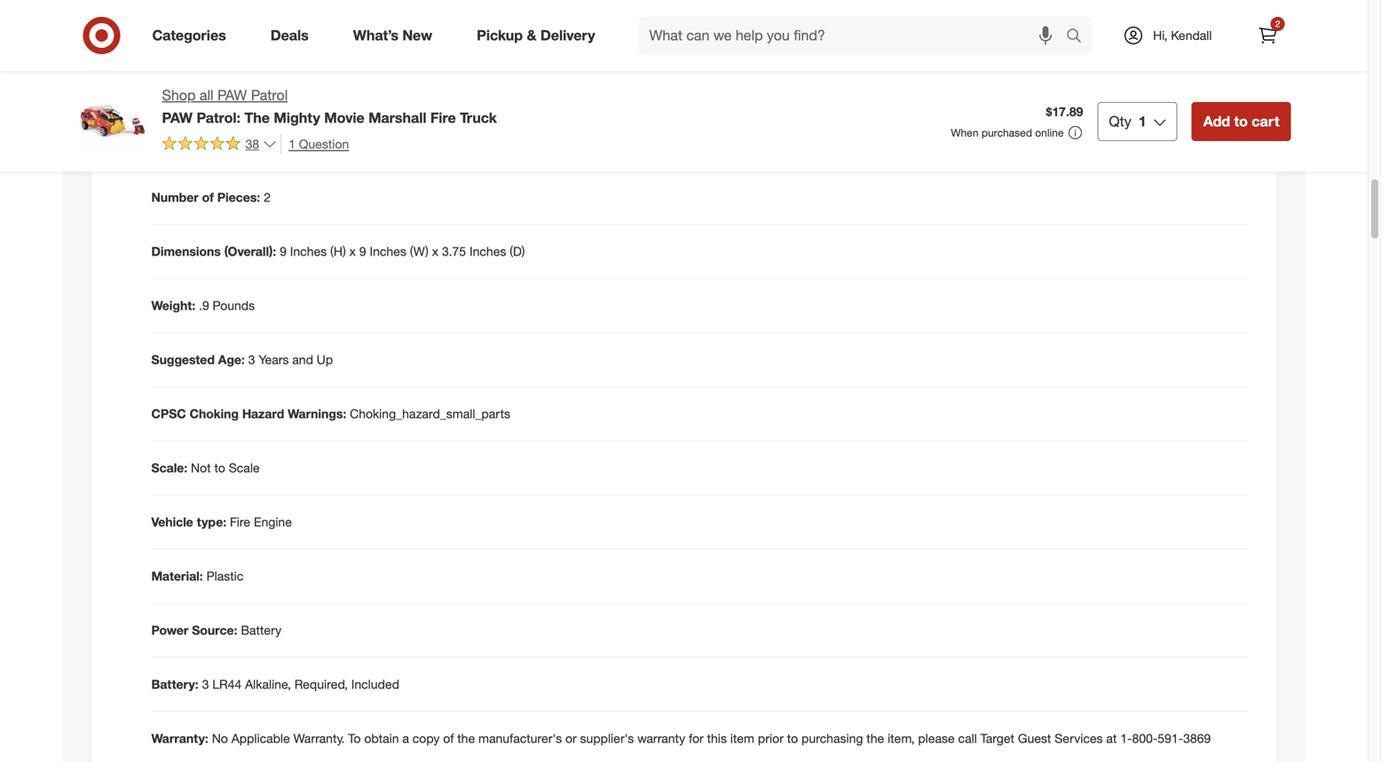 Task type: vqa. For each thing, say whether or not it's contained in the screenshot.


Task type: locate. For each thing, give the bounding box(es) containing it.
shop all paw patrol paw patrol: the mighty movie marshall fire truck
[[162, 87, 497, 126]]

inches
[[290, 244, 327, 259], [370, 244, 406, 259], [469, 244, 506, 259]]

of
[[202, 190, 214, 205], [443, 731, 454, 746]]

fire left truck
[[430, 109, 456, 126]]

0 horizontal spatial to
[[214, 460, 225, 476]]

warranty
[[637, 731, 685, 746]]

1 vertical spatial fire
[[230, 514, 250, 530]]

2 horizontal spatial inches
[[469, 244, 506, 259]]

not
[[191, 460, 211, 476]]

0 vertical spatial fire
[[430, 109, 456, 126]]

inches left (h)
[[290, 244, 327, 259]]

specifications
[[151, 143, 265, 163]]

(overall):
[[224, 244, 276, 259]]

warranty: no applicable warranty. to obtain a copy of the manufacturer's or supplier's warranty for this item prior to purchasing the item, please call target guest services at 1-800-591-3869
[[151, 731, 1211, 746]]

800-
[[1132, 731, 1158, 746]]

2 horizontal spatial to
[[1234, 113, 1248, 130]]

patrol:
[[197, 109, 241, 126]]

1 horizontal spatial x
[[432, 244, 438, 259]]

fire right type:
[[230, 514, 250, 530]]

1 vertical spatial paw
[[162, 109, 193, 126]]

off
[[201, 15, 215, 30]]

0 horizontal spatial paw
[[162, 109, 193, 126]]

to
[[348, 731, 361, 746]]

3869
[[1183, 731, 1211, 746]]

1 horizontal spatial 1
[[1139, 113, 1146, 130]]

hi, kendall
[[1153, 28, 1212, 43]]

0 horizontal spatial 2
[[264, 190, 271, 205]]

supplier's
[[580, 731, 634, 746]]

pickup
[[477, 27, 523, 44]]

patrol
[[251, 87, 288, 104]]

pounds
[[213, 298, 255, 313]]

1 horizontal spatial fire
[[430, 109, 456, 126]]

paw down shop
[[162, 109, 193, 126]]

pieces:
[[217, 190, 260, 205]]

plastic
[[206, 569, 243, 584]]

prior
[[758, 731, 784, 746]]

$17.89
[[1046, 104, 1083, 119]]

services
[[1055, 731, 1103, 746]]

new
[[402, 27, 432, 44]]

power source: battery
[[151, 623, 282, 638]]

paw right "all"
[[217, 87, 247, 104]]

1 horizontal spatial the
[[867, 731, 884, 746]]

2 right "pieces:"
[[264, 190, 271, 205]]

x right (w)
[[432, 244, 438, 259]]

call
[[958, 731, 977, 746]]

suggested age: 3 years and up
[[151, 352, 333, 368]]

what's new link
[[338, 16, 455, 55]]

1 right qty
[[1139, 113, 1146, 130]]

0 vertical spatial of
[[202, 190, 214, 205]]

What can we help you find? suggestions appear below search field
[[639, 16, 1070, 55]]

to
[[1234, 113, 1248, 130], [214, 460, 225, 476], [787, 731, 798, 746]]

9
[[280, 244, 287, 259], [359, 244, 366, 259]]

battery
[[241, 623, 282, 638]]

1 down mighty
[[289, 136, 295, 152]]

target
[[980, 731, 1014, 746]]

age:
[[218, 352, 245, 368]]

1 horizontal spatial inches
[[370, 244, 406, 259]]

the right copy
[[457, 731, 475, 746]]

9 right (h)
[[359, 244, 366, 259]]

of left "pieces:"
[[202, 190, 214, 205]]

cpsc
[[151, 406, 186, 422]]

at
[[1106, 731, 1117, 746]]

hazard
[[242, 406, 284, 422]]

deals
[[270, 27, 309, 44]]

2 9 from the left
[[359, 244, 366, 259]]

vehicle
[[151, 514, 193, 530]]

1 vertical spatial to
[[214, 460, 225, 476]]

1 horizontal spatial 2
[[1275, 18, 1280, 29]]

paw
[[217, 87, 247, 104], [162, 109, 193, 126]]

scale: not to scale
[[151, 460, 260, 476]]

up
[[317, 352, 333, 368]]

0 horizontal spatial inches
[[290, 244, 327, 259]]

3
[[248, 352, 255, 368], [202, 677, 209, 692]]

weight:
[[151, 298, 195, 313]]

2 inches from the left
[[370, 244, 406, 259]]

1 horizontal spatial of
[[443, 731, 454, 746]]

item,
[[888, 731, 915, 746]]

inches left '(d)'
[[469, 244, 506, 259]]

1 vertical spatial 3
[[202, 677, 209, 692]]

fire
[[430, 109, 456, 126], [230, 514, 250, 530]]

truck
[[460, 109, 497, 126]]

weight: .9 pounds
[[151, 298, 255, 313]]

what's
[[353, 27, 398, 44]]

to right 'add' in the top of the page
[[1234, 113, 1248, 130]]

1 horizontal spatial to
[[787, 731, 798, 746]]

1 inches from the left
[[290, 244, 327, 259]]

to inside button
[[1234, 113, 1248, 130]]

3 inches from the left
[[469, 244, 506, 259]]

add to cart button
[[1192, 102, 1291, 141]]

3 left lr44 in the left bottom of the page
[[202, 677, 209, 692]]

0 horizontal spatial 9
[[280, 244, 287, 259]]

1 horizontal spatial 3
[[248, 352, 255, 368]]

9 right (overall):
[[280, 244, 287, 259]]

(h)
[[330, 244, 346, 259]]

(d)
[[510, 244, 525, 259]]

online
[[1035, 126, 1064, 139]]

material:
[[151, 569, 203, 584]]

pickup & delivery
[[477, 27, 595, 44]]

0 horizontal spatial x
[[349, 244, 356, 259]]

when purchased online
[[951, 126, 1064, 139]]

marshall
[[368, 109, 426, 126]]

1 horizontal spatial paw
[[217, 87, 247, 104]]

included
[[351, 677, 399, 692]]

x right (h)
[[349, 244, 356, 259]]

the
[[244, 109, 270, 126]]

3 right 'age:'
[[248, 352, 255, 368]]

1 horizontal spatial 9
[[359, 244, 366, 259]]

warranty.
[[293, 731, 345, 746]]

number
[[151, 190, 199, 205]]

0 horizontal spatial the
[[457, 731, 475, 746]]

0 horizontal spatial 1
[[289, 136, 295, 152]]

delivery
[[540, 27, 595, 44]]

the left 'item,'
[[867, 731, 884, 746]]

of right copy
[[443, 731, 454, 746]]

for
[[689, 731, 704, 746]]

0 vertical spatial 1
[[1139, 113, 1146, 130]]

1 the from the left
[[457, 731, 475, 746]]

to right prior
[[787, 731, 798, 746]]

2
[[1275, 18, 1280, 29], [264, 190, 271, 205]]

to right 'not'
[[214, 460, 225, 476]]

2 vertical spatial to
[[787, 731, 798, 746]]

2 right kendall
[[1275, 18, 1280, 29]]

categories
[[152, 27, 226, 44]]

1 vertical spatial 2
[[264, 190, 271, 205]]

battery:
[[151, 677, 199, 692]]

search button
[[1058, 16, 1101, 59]]

1 question link
[[281, 134, 349, 154]]

obtain
[[364, 731, 399, 746]]

purchased
[[982, 126, 1032, 139]]

inches left (w)
[[370, 244, 406, 259]]

0 vertical spatial 2
[[1275, 18, 1280, 29]]

dimensions
[[151, 244, 221, 259]]

0 vertical spatial to
[[1234, 113, 1248, 130]]



Task type: describe. For each thing, give the bounding box(es) containing it.
and
[[292, 352, 313, 368]]

scale:
[[151, 460, 187, 476]]

power
[[151, 623, 188, 638]]

2 link
[[1248, 16, 1287, 55]]

0 vertical spatial 3
[[248, 352, 255, 368]]

add to cart
[[1203, 113, 1279, 130]]

1 9 from the left
[[280, 244, 287, 259]]

manufacturer's
[[478, 731, 562, 746]]

cpsc choking hazard warnings: choking_hazard_small_parts
[[151, 406, 510, 422]]

qty
[[1109, 113, 1131, 130]]

copy
[[413, 731, 440, 746]]

years
[[259, 352, 289, 368]]

vehicle type: fire engine
[[151, 514, 292, 530]]

1-
[[1120, 731, 1132, 746]]

1 x from the left
[[349, 244, 356, 259]]

type:
[[197, 514, 226, 530]]

qty 1
[[1109, 113, 1146, 130]]

source:
[[192, 623, 237, 638]]

dimensions (overall): 9 inches (h) x 9 inches (w) x 3.75 inches (d)
[[151, 244, 525, 259]]

missions!
[[282, 15, 334, 30]]

alkaline,
[[245, 677, 291, 692]]

0 horizontal spatial of
[[202, 190, 214, 205]]

blast off on exciting missions!
[[169, 15, 334, 30]]

engine
[[254, 514, 292, 530]]

0 horizontal spatial fire
[[230, 514, 250, 530]]

.9
[[199, 298, 209, 313]]

cart
[[1252, 113, 1279, 130]]

0 horizontal spatial 3
[[202, 677, 209, 692]]

kendall
[[1171, 28, 1212, 43]]

shop
[[162, 87, 196, 104]]

0 vertical spatial paw
[[217, 87, 247, 104]]

warnings:
[[288, 406, 346, 422]]

choking_hazard_small_parts
[[350, 406, 510, 422]]

2 the from the left
[[867, 731, 884, 746]]

add
[[1203, 113, 1230, 130]]

38 link
[[162, 134, 277, 156]]

on
[[218, 15, 232, 30]]

required,
[[294, 677, 348, 692]]

all
[[200, 87, 214, 104]]

exciting
[[236, 15, 279, 30]]

scale
[[229, 460, 260, 476]]

choking
[[190, 406, 239, 422]]

or
[[565, 731, 577, 746]]

2 x from the left
[[432, 244, 438, 259]]

item
[[730, 731, 754, 746]]

(w)
[[410, 244, 429, 259]]

purchasing
[[801, 731, 863, 746]]

battery: 3 lr44 alkaline, required, included
[[151, 677, 399, 692]]

search
[[1058, 28, 1101, 46]]

fire inside shop all paw patrol paw patrol: the mighty movie marshall fire truck
[[430, 109, 456, 126]]

591-
[[1158, 731, 1183, 746]]

no
[[212, 731, 228, 746]]

image of paw patrol: the mighty movie marshall fire truck image
[[77, 85, 148, 156]]

pickup & delivery link
[[462, 16, 617, 55]]

blast
[[169, 15, 197, 30]]

specifications button
[[105, 125, 1263, 182]]

categories link
[[137, 16, 248, 55]]

please
[[918, 731, 955, 746]]

lr44
[[212, 677, 242, 692]]

&
[[527, 27, 536, 44]]

warranty:
[[151, 731, 208, 746]]

3.75
[[442, 244, 466, 259]]

38
[[245, 136, 259, 152]]

1 vertical spatial 1
[[289, 136, 295, 152]]

hi,
[[1153, 28, 1167, 43]]

deals link
[[255, 16, 331, 55]]

1 question
[[289, 136, 349, 152]]

what's new
[[353, 27, 432, 44]]

guest
[[1018, 731, 1051, 746]]

suggested
[[151, 352, 215, 368]]

material: plastic
[[151, 569, 243, 584]]

1 vertical spatial of
[[443, 731, 454, 746]]

a
[[402, 731, 409, 746]]



